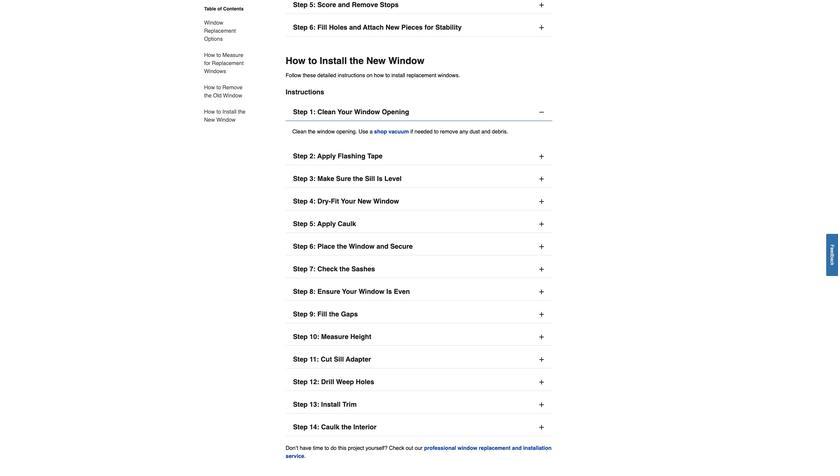 Task type: vqa. For each thing, say whether or not it's contained in the screenshot.
DO
yes



Task type: describe. For each thing, give the bounding box(es) containing it.
for inside how to measure for replacement windows
[[204, 60, 211, 66]]

installation
[[523, 445, 552, 451]]

step 4: dry-fit your new window button
[[286, 193, 553, 210]]

even
[[394, 288, 410, 296]]

and inside professional window replacement and installation service
[[512, 445, 522, 451]]

plus image for step 6: fill holes and attach new pieces for stability
[[539, 24, 545, 31]]

do
[[331, 445, 337, 451]]

step 5: apply caulk
[[293, 220, 356, 228]]

plus image for step 13: install trim
[[539, 401, 545, 408]]

f
[[830, 245, 835, 248]]

measure for to
[[223, 52, 244, 58]]

6: for place
[[310, 243, 316, 250]]

score
[[318, 1, 336, 9]]

2 e from the top
[[830, 250, 835, 253]]

step 12: drill weep holes button
[[286, 374, 553, 391]]

and inside the step 5: score and remove stops button
[[338, 1, 350, 9]]

window up install
[[389, 55, 425, 66]]

to inside how to remove the old window
[[217, 85, 221, 91]]

b
[[830, 255, 835, 258]]

13:
[[310, 401, 319, 408]]

remove inside button
[[352, 1, 378, 9]]

these
[[303, 72, 316, 78]]

on
[[367, 72, 373, 78]]

to up these
[[308, 55, 317, 66]]

how for how to measure for replacement windows link at the top of the page
[[204, 52, 215, 58]]

how for how to remove the old window link
[[204, 85, 215, 91]]

how up "follow"
[[286, 55, 306, 66]]

remove
[[440, 129, 458, 135]]

step 9: fill the gaps
[[293, 310, 358, 318]]

height
[[351, 333, 372, 341]]

1 e from the top
[[830, 248, 835, 250]]

to down old
[[217, 109, 221, 115]]

window replacement options link
[[204, 15, 247, 47]]

1 vertical spatial caulk
[[321, 423, 340, 431]]

a for use
[[370, 129, 373, 135]]

step for step 11: cut sill adapter
[[293, 356, 308, 363]]

yourself?
[[366, 445, 388, 451]]

interior
[[354, 423, 377, 431]]

shop vacuum link
[[374, 129, 409, 135]]

install for how to install the new window link
[[223, 109, 237, 115]]

our
[[415, 445, 423, 451]]

the for "step 6: place the window and secure" button
[[337, 243, 347, 250]]

new inside button
[[386, 24, 400, 31]]

minus image
[[539, 109, 545, 116]]

sill inside button
[[334, 356, 344, 363]]

step for step 14: caulk the interior
[[293, 423, 308, 431]]

step for step 7: check the sashes
[[293, 265, 308, 273]]

clean the window opening. use a shop vacuum if needed to remove any dust and debris.
[[293, 129, 508, 135]]

for inside button
[[425, 24, 434, 31]]

.
[[304, 453, 306, 459]]

3:
[[310, 175, 316, 183]]

window inside professional window replacement and installation service
[[458, 445, 478, 451]]

how to measure for replacement windows link
[[204, 47, 247, 80]]

8:
[[310, 288, 316, 296]]

opening
[[382, 108, 409, 116]]

instructions
[[338, 72, 365, 78]]

holes inside button
[[356, 378, 374, 386]]

and right dust
[[482, 129, 491, 135]]

to right how
[[386, 72, 390, 78]]

window inside how to remove the old window
[[223, 93, 242, 99]]

replacement inside professional window replacement and installation service
[[479, 445, 511, 451]]

options
[[204, 36, 223, 42]]

follow
[[286, 72, 301, 78]]

k
[[830, 263, 835, 265]]

step 13: install trim
[[293, 401, 357, 408]]

10:
[[310, 333, 319, 341]]

plus image for step 10: measure height
[[539, 334, 545, 340]]

1:
[[310, 108, 316, 116]]

plus image for step 8: ensure your window is even
[[539, 288, 545, 295]]

the for step 7: check the sashes button
[[340, 265, 350, 273]]

plus image for step 14: caulk the interior
[[539, 424, 545, 431]]

step 10: measure height
[[293, 333, 372, 341]]

professional
[[424, 445, 456, 451]]

step for step 1: clean your window opening
[[293, 108, 308, 116]]

new up how
[[367, 55, 386, 66]]

window down level
[[373, 197, 399, 205]]

plus image for step 3: make sure the sill is level
[[539, 176, 545, 182]]

project
[[348, 445, 364, 451]]

trim
[[343, 401, 357, 408]]

the down 1:
[[308, 129, 316, 135]]

step 8: ensure your window is even button
[[286, 283, 553, 301]]

the up "instructions" at the left top of page
[[350, 55, 364, 66]]

11:
[[310, 356, 319, 363]]

holes inside button
[[329, 24, 348, 31]]

step 6: fill holes and attach new pieces for stability button
[[286, 19, 553, 36]]

stops
[[380, 1, 399, 9]]

weep
[[336, 378, 354, 386]]

step for step 8: ensure your window is even
[[293, 288, 308, 296]]

replacement inside how to measure for replacement windows
[[212, 60, 244, 66]]

plus image for step 7: check the sashes
[[539, 266, 545, 273]]

this
[[338, 445, 347, 451]]

how to remove the old window link
[[204, 80, 247, 104]]

window up use
[[354, 108, 380, 116]]

how to remove the old window
[[204, 85, 243, 99]]

follow these detailed instructions on how to install replacement windows.
[[286, 72, 460, 78]]

step 6: fill holes and attach new pieces for stability
[[293, 24, 462, 31]]

0 vertical spatial replacement
[[407, 72, 437, 78]]

drill
[[321, 378, 334, 386]]

tape
[[367, 152, 383, 160]]

check inside button
[[318, 265, 338, 273]]

if
[[411, 129, 413, 135]]

window replacement options
[[204, 20, 236, 42]]

step for step 6: fill holes and attach new pieces for stability
[[293, 24, 308, 31]]

2:
[[310, 152, 316, 160]]

step for step 5: score and remove stops
[[293, 1, 308, 9]]

install
[[392, 72, 405, 78]]

replacement inside window replacement options link
[[204, 28, 236, 34]]

4:
[[310, 197, 316, 205]]

place
[[318, 243, 335, 250]]

plus image for step 11: cut sill adapter
[[539, 356, 545, 363]]

step for step 13: install trim
[[293, 401, 308, 408]]

pieces
[[402, 24, 423, 31]]

step 11: cut sill adapter button
[[286, 351, 553, 368]]

0 vertical spatial caulk
[[338, 220, 356, 228]]

level
[[385, 175, 402, 183]]

how to install the new window link
[[204, 104, 247, 124]]

cut
[[321, 356, 332, 363]]

step 5: apply caulk button
[[286, 216, 553, 233]]



Task type: locate. For each thing, give the bounding box(es) containing it.
window right professional
[[458, 445, 478, 451]]

how to install the new window
[[286, 55, 425, 66], [204, 109, 246, 123]]

the inside step 14: caulk the interior button
[[342, 423, 352, 431]]

is inside step 3: make sure the sill is level button
[[377, 175, 383, 183]]

sill right the cut
[[334, 356, 344, 363]]

new inside button
[[358, 197, 372, 205]]

0 vertical spatial check
[[318, 265, 338, 273]]

the right place
[[337, 243, 347, 250]]

step 5: score and remove stops button
[[286, 0, 553, 14]]

2 6: from the top
[[310, 243, 316, 250]]

plus image for step 12: drill weep holes
[[539, 379, 545, 386]]

1 vertical spatial fill
[[318, 310, 327, 318]]

is
[[377, 175, 383, 183], [387, 288, 392, 296]]

6 plus image from the top
[[539, 221, 545, 227]]

step 6: place the window and secure
[[293, 243, 413, 250]]

7 plus image from the top
[[539, 311, 545, 318]]

1 apply from the top
[[317, 152, 336, 160]]

fill inside 'button'
[[318, 310, 327, 318]]

step 14: caulk the interior
[[293, 423, 377, 431]]

plus image for step 4: dry-fit your new window
[[539, 198, 545, 205]]

measure up windows
[[223, 52, 244, 58]]

new down old
[[204, 117, 215, 123]]

step for step 10: measure height
[[293, 333, 308, 341]]

plus image
[[539, 2, 545, 8], [539, 24, 545, 31], [539, 153, 545, 160], [539, 176, 545, 182], [539, 198, 545, 205], [539, 221, 545, 227], [539, 311, 545, 318], [539, 334, 545, 340], [539, 356, 545, 363]]

9 plus image from the top
[[539, 356, 545, 363]]

and inside "step 6: place the window and secure" button
[[377, 243, 389, 250]]

d
[[830, 253, 835, 255]]

0 horizontal spatial clean
[[293, 129, 307, 135]]

1 vertical spatial how to install the new window
[[204, 109, 246, 123]]

fill inside button
[[318, 24, 327, 31]]

2 fill from the top
[[318, 310, 327, 318]]

5: for score
[[310, 1, 316, 9]]

apply
[[317, 152, 336, 160], [317, 220, 336, 228]]

how down old
[[204, 109, 215, 115]]

4 step from the top
[[293, 152, 308, 160]]

a inside button
[[830, 258, 835, 261]]

of
[[218, 6, 222, 11]]

remove inside how to remove the old window
[[223, 85, 243, 91]]

the for step 14: caulk the interior button
[[342, 423, 352, 431]]

and left attach
[[349, 24, 361, 31]]

1 horizontal spatial for
[[425, 24, 434, 31]]

1 6: from the top
[[310, 24, 316, 31]]

don't have time to do this project yourself? check out our
[[286, 445, 424, 451]]

window inside 'button'
[[359, 288, 385, 296]]

step 3: make sure the sill is level
[[293, 175, 402, 183]]

1 vertical spatial remove
[[223, 85, 243, 91]]

5:
[[310, 1, 316, 9], [310, 220, 316, 228]]

fill right 9: in the bottom left of the page
[[318, 310, 327, 318]]

plus image inside step 10: measure height button
[[539, 334, 545, 340]]

how to install the new window down old
[[204, 109, 246, 123]]

a
[[370, 129, 373, 135], [830, 258, 835, 261]]

1 vertical spatial check
[[389, 445, 404, 451]]

the down how to remove the old window link
[[238, 109, 246, 115]]

windows.
[[438, 72, 460, 78]]

0 vertical spatial fill
[[318, 24, 327, 31]]

caulk right 14:
[[321, 423, 340, 431]]

e up the d
[[830, 248, 835, 250]]

check right 7:
[[318, 265, 338, 273]]

7 step from the top
[[293, 220, 308, 228]]

1 vertical spatial your
[[341, 197, 356, 205]]

plus image inside step 12: drill weep holes button
[[539, 379, 545, 386]]

0 horizontal spatial how to install the new window
[[204, 109, 246, 123]]

step 7: check the sashes button
[[286, 261, 553, 278]]

plus image inside step 13: install trim button
[[539, 401, 545, 408]]

5 step from the top
[[293, 175, 308, 183]]

12:
[[310, 378, 319, 386]]

table of contents
[[204, 6, 244, 11]]

fill for 6:
[[318, 24, 327, 31]]

6 plus image from the top
[[539, 424, 545, 431]]

14 step from the top
[[293, 378, 308, 386]]

plus image inside the step 5: score and remove stops button
[[539, 2, 545, 8]]

step inside 'button'
[[293, 310, 308, 318]]

plus image inside the step 2: apply flashing tape button
[[539, 153, 545, 160]]

how to install the new window inside table of contents element
[[204, 109, 246, 123]]

and inside step 6: fill holes and attach new pieces for stability button
[[349, 24, 361, 31]]

window up sashes
[[349, 243, 375, 250]]

0 vertical spatial holes
[[329, 24, 348, 31]]

1 horizontal spatial replacement
[[479, 445, 511, 451]]

2 apply from the top
[[317, 220, 336, 228]]

the left interior
[[342, 423, 352, 431]]

8 plus image from the top
[[539, 334, 545, 340]]

0 vertical spatial how to install the new window
[[286, 55, 425, 66]]

flashing
[[338, 152, 366, 160]]

5: for apply
[[310, 220, 316, 228]]

remove up attach
[[352, 1, 378, 9]]

2 vertical spatial install
[[321, 401, 341, 408]]

1 vertical spatial window
[[458, 445, 478, 451]]

1 horizontal spatial sill
[[365, 175, 375, 183]]

to up windows
[[217, 52, 221, 58]]

1 step from the top
[[293, 1, 308, 9]]

old
[[213, 93, 222, 99]]

2 step from the top
[[293, 24, 308, 31]]

install for step 13: install trim button
[[321, 401, 341, 408]]

table of contents element
[[196, 5, 247, 124]]

0 horizontal spatial is
[[377, 175, 383, 183]]

2 plus image from the top
[[539, 266, 545, 273]]

professional window replacement and installation service
[[286, 445, 552, 459]]

step 2: apply flashing tape button
[[286, 148, 553, 165]]

and left the installation
[[512, 445, 522, 451]]

new down step 3: make sure the sill is level
[[358, 197, 372, 205]]

plus image inside step 9: fill the gaps 'button'
[[539, 311, 545, 318]]

the for how to install the new window link
[[238, 109, 246, 115]]

clean inside step 1: clean your window opening button
[[318, 108, 336, 116]]

1 horizontal spatial measure
[[321, 333, 349, 341]]

measure inside button
[[321, 333, 349, 341]]

13 step from the top
[[293, 356, 308, 363]]

and left the secure
[[377, 243, 389, 250]]

the right sure
[[353, 175, 363, 183]]

0 vertical spatial is
[[377, 175, 383, 183]]

check left out
[[389, 445, 404, 451]]

1 vertical spatial 6:
[[310, 243, 316, 250]]

the inside how to remove the old window
[[204, 93, 212, 99]]

install right 13:
[[321, 401, 341, 408]]

step for step 6: place the window and secure
[[293, 243, 308, 250]]

step 2: apply flashing tape
[[293, 152, 383, 160]]

instructions
[[286, 88, 324, 96]]

1 vertical spatial replacement
[[479, 445, 511, 451]]

0 horizontal spatial measure
[[223, 52, 244, 58]]

apply for 2:
[[317, 152, 336, 160]]

measure right 10:
[[321, 333, 349, 341]]

how for how to install the new window link
[[204, 109, 215, 115]]

is left even
[[387, 288, 392, 296]]

step for step 2: apply flashing tape
[[293, 152, 308, 160]]

0 horizontal spatial check
[[318, 265, 338, 273]]

9 step from the top
[[293, 265, 308, 273]]

plus image for step 5: apply caulk
[[539, 221, 545, 227]]

1 horizontal spatial check
[[389, 445, 404, 451]]

1 vertical spatial holes
[[356, 378, 374, 386]]

measure inside how to measure for replacement windows
[[223, 52, 244, 58]]

1 vertical spatial install
[[223, 109, 237, 115]]

install inside button
[[321, 401, 341, 408]]

holes right weep at the bottom left
[[356, 378, 374, 386]]

4 plus image from the top
[[539, 176, 545, 182]]

1 fill from the top
[[318, 24, 327, 31]]

step 9: fill the gaps button
[[286, 306, 553, 323]]

is left level
[[377, 175, 383, 183]]

10 step from the top
[[293, 288, 308, 296]]

step 1: clean your window opening
[[293, 108, 409, 116]]

window down sashes
[[359, 288, 385, 296]]

plus image inside step 4: dry-fit your new window button
[[539, 198, 545, 205]]

0 vertical spatial a
[[370, 129, 373, 135]]

step 1: clean your window opening button
[[286, 104, 553, 121]]

window down old
[[217, 117, 236, 123]]

1 vertical spatial apply
[[317, 220, 336, 228]]

plus image for step 6: place the window and secure
[[539, 243, 545, 250]]

window inside window replacement options
[[204, 20, 223, 26]]

window right old
[[223, 93, 242, 99]]

1 horizontal spatial window
[[458, 445, 478, 451]]

1 horizontal spatial is
[[387, 288, 392, 296]]

step 12: drill weep holes
[[293, 378, 374, 386]]

gaps
[[341, 310, 358, 318]]

window down table
[[204, 20, 223, 26]]

the for how to remove the old window link
[[204, 93, 212, 99]]

a up k at the bottom right
[[830, 258, 835, 261]]

apply inside button
[[317, 220, 336, 228]]

a right use
[[370, 129, 373, 135]]

attach
[[363, 24, 384, 31]]

1 vertical spatial is
[[387, 288, 392, 296]]

to left do
[[325, 445, 329, 451]]

install up detailed
[[320, 55, 347, 66]]

apply inside button
[[317, 152, 336, 160]]

to
[[217, 52, 221, 58], [308, 55, 317, 66], [386, 72, 390, 78], [217, 85, 221, 91], [217, 109, 221, 115], [434, 129, 439, 135], [325, 445, 329, 451]]

the left sashes
[[340, 265, 350, 273]]

0 vertical spatial 6:
[[310, 24, 316, 31]]

sill left level
[[365, 175, 375, 183]]

2 vertical spatial your
[[342, 288, 357, 296]]

step for step 12: drill weep holes
[[293, 378, 308, 386]]

plus image inside step 6: fill holes and attach new pieces for stability button
[[539, 24, 545, 31]]

stability
[[436, 24, 462, 31]]

plus image inside "step 6: place the window and secure" button
[[539, 243, 545, 250]]

plus image inside the step 5: apply caulk button
[[539, 221, 545, 227]]

0 vertical spatial clean
[[318, 108, 336, 116]]

the inside step 7: check the sashes button
[[340, 265, 350, 273]]

f e e d b a c k
[[830, 245, 835, 265]]

new right attach
[[386, 24, 400, 31]]

how
[[204, 52, 215, 58], [286, 55, 306, 66], [204, 85, 215, 91], [204, 109, 215, 115]]

step
[[293, 1, 308, 9], [293, 24, 308, 31], [293, 108, 308, 116], [293, 152, 308, 160], [293, 175, 308, 183], [293, 197, 308, 205], [293, 220, 308, 228], [293, 243, 308, 250], [293, 265, 308, 273], [293, 288, 308, 296], [293, 310, 308, 318], [293, 333, 308, 341], [293, 356, 308, 363], [293, 378, 308, 386], [293, 401, 308, 408], [293, 423, 308, 431]]

clean
[[318, 108, 336, 116], [293, 129, 307, 135]]

1 vertical spatial replacement
[[212, 60, 244, 66]]

0 vertical spatial replacement
[[204, 28, 236, 34]]

step inside 'button'
[[293, 288, 308, 296]]

plus image for step 9: fill the gaps
[[539, 311, 545, 318]]

make
[[318, 175, 334, 183]]

0 horizontal spatial holes
[[329, 24, 348, 31]]

remove down windows
[[223, 85, 243, 91]]

f e e d b a c k button
[[827, 234, 839, 276]]

0 horizontal spatial for
[[204, 60, 211, 66]]

step 5: score and remove stops
[[293, 1, 399, 9]]

to inside how to measure for replacement windows
[[217, 52, 221, 58]]

0 horizontal spatial replacement
[[407, 72, 437, 78]]

0 vertical spatial apply
[[317, 152, 336, 160]]

measure for 10:
[[321, 333, 349, 341]]

step for step 3: make sure the sill is level
[[293, 175, 308, 183]]

12 step from the top
[[293, 333, 308, 341]]

any
[[460, 129, 468, 135]]

step 7: check the sashes
[[293, 265, 375, 273]]

5: down 4:
[[310, 220, 316, 228]]

0 vertical spatial remove
[[352, 1, 378, 9]]

replacement up windows
[[212, 60, 244, 66]]

fill for 9:
[[318, 310, 327, 318]]

shop
[[374, 129, 387, 135]]

0 vertical spatial your
[[338, 108, 353, 116]]

window left opening.
[[317, 129, 335, 135]]

your right ensure in the left bottom of the page
[[342, 288, 357, 296]]

step for step 5: apply caulk
[[293, 220, 308, 228]]

1 plus image from the top
[[539, 2, 545, 8]]

16 step from the top
[[293, 423, 308, 431]]

holes
[[329, 24, 348, 31], [356, 378, 374, 386]]

how down options
[[204, 52, 215, 58]]

6: inside button
[[310, 24, 316, 31]]

0 horizontal spatial a
[[370, 129, 373, 135]]

1 vertical spatial a
[[830, 258, 835, 261]]

contents
[[223, 6, 244, 11]]

how inside how to remove the old window
[[204, 85, 215, 91]]

sill inside button
[[365, 175, 375, 183]]

0 vertical spatial for
[[425, 24, 434, 31]]

plus image inside step 14: caulk the interior button
[[539, 424, 545, 431]]

how to measure for replacement windows
[[204, 52, 244, 74]]

step 3: make sure the sill is level button
[[286, 170, 553, 188]]

the left old
[[204, 93, 212, 99]]

window inside how to install the new window
[[217, 117, 236, 123]]

the inside step 9: fill the gaps 'button'
[[329, 310, 339, 318]]

the inside "step 6: place the window and secure" button
[[337, 243, 347, 250]]

0 horizontal spatial remove
[[223, 85, 243, 91]]

step for step 4: dry-fit your new window
[[293, 197, 308, 205]]

7:
[[310, 265, 316, 273]]

e
[[830, 248, 835, 250], [830, 250, 835, 253]]

professional window replacement and installation service link
[[286, 445, 552, 459]]

new inside table of contents element
[[204, 117, 215, 123]]

fit
[[331, 197, 339, 205]]

a for b
[[830, 258, 835, 261]]

sure
[[336, 175, 351, 183]]

0 vertical spatial 5:
[[310, 1, 316, 9]]

6 step from the top
[[293, 197, 308, 205]]

3 plus image from the top
[[539, 288, 545, 295]]

the inside how to install the new window link
[[238, 109, 246, 115]]

0 horizontal spatial sill
[[334, 356, 344, 363]]

1 vertical spatial measure
[[321, 333, 349, 341]]

don't
[[286, 445, 298, 451]]

2 plus image from the top
[[539, 24, 545, 31]]

5 plus image from the top
[[539, 198, 545, 205]]

table
[[204, 6, 216, 11]]

plus image
[[539, 243, 545, 250], [539, 266, 545, 273], [539, 288, 545, 295], [539, 379, 545, 386], [539, 401, 545, 408], [539, 424, 545, 431]]

step 14: caulk the interior button
[[286, 419, 553, 436]]

opening.
[[337, 129, 357, 135]]

0 vertical spatial install
[[320, 55, 347, 66]]

plus image inside step 3: make sure the sill is level button
[[539, 176, 545, 182]]

the left gaps
[[329, 310, 339, 318]]

your inside 'button'
[[342, 288, 357, 296]]

how to install the new window up "instructions" at the left top of page
[[286, 55, 425, 66]]

your
[[338, 108, 353, 116], [341, 197, 356, 205], [342, 288, 357, 296]]

3 step from the top
[[293, 108, 308, 116]]

0 horizontal spatial window
[[317, 129, 335, 135]]

for right pieces
[[425, 24, 434, 31]]

and right score
[[338, 1, 350, 9]]

dry-
[[318, 197, 331, 205]]

is inside the step 8: ensure your window is even 'button'
[[387, 288, 392, 296]]

how inside how to measure for replacement windows
[[204, 52, 215, 58]]

step 4: dry-fit your new window
[[293, 197, 399, 205]]

1 vertical spatial for
[[204, 60, 211, 66]]

3 plus image from the top
[[539, 153, 545, 160]]

sashes
[[352, 265, 375, 273]]

how inside how to install the new window
[[204, 109, 215, 115]]

sill
[[365, 175, 375, 183], [334, 356, 344, 363]]

dust
[[470, 129, 480, 135]]

step 11: cut sill adapter
[[293, 356, 371, 363]]

1 vertical spatial clean
[[293, 129, 307, 135]]

adapter
[[346, 356, 371, 363]]

use
[[359, 129, 368, 135]]

plus image inside step 7: check the sashes button
[[539, 266, 545, 273]]

step 8: ensure your window is even
[[293, 288, 410, 296]]

1 vertical spatial sill
[[334, 356, 344, 363]]

9:
[[310, 310, 316, 318]]

0 vertical spatial measure
[[223, 52, 244, 58]]

your for ensure
[[342, 288, 357, 296]]

fill down score
[[318, 24, 327, 31]]

plus image for step 2: apply flashing tape
[[539, 153, 545, 160]]

1 horizontal spatial holes
[[356, 378, 374, 386]]

11 step from the top
[[293, 310, 308, 318]]

for up windows
[[204, 60, 211, 66]]

ensure
[[318, 288, 340, 296]]

to up old
[[217, 85, 221, 91]]

your for clean
[[338, 108, 353, 116]]

plus image for step 5: score and remove stops
[[539, 2, 545, 8]]

1 horizontal spatial clean
[[318, 108, 336, 116]]

0 vertical spatial sill
[[365, 175, 375, 183]]

4 plus image from the top
[[539, 379, 545, 386]]

vacuum
[[389, 129, 409, 135]]

the for step 9: fill the gaps 'button'
[[329, 310, 339, 318]]

1 horizontal spatial a
[[830, 258, 835, 261]]

5 plus image from the top
[[539, 401, 545, 408]]

install
[[320, 55, 347, 66], [223, 109, 237, 115], [321, 401, 341, 408]]

out
[[406, 445, 413, 451]]

fill
[[318, 24, 327, 31], [318, 310, 327, 318]]

1 plus image from the top
[[539, 243, 545, 250]]

how up old
[[204, 85, 215, 91]]

your right the fit
[[341, 197, 356, 205]]

install inside how to install the new window
[[223, 109, 237, 115]]

install down how to remove the old window link
[[223, 109, 237, 115]]

holes down the step 5: score and remove stops
[[329, 24, 348, 31]]

detailed
[[318, 72, 336, 78]]

apply for 5:
[[317, 220, 336, 228]]

step 6: place the window and secure button
[[286, 238, 553, 255]]

1 horizontal spatial how to install the new window
[[286, 55, 425, 66]]

needed
[[415, 129, 433, 135]]

6: for fill
[[310, 24, 316, 31]]

time
[[313, 445, 323, 451]]

your up opening.
[[338, 108, 353, 116]]

15 step from the top
[[293, 401, 308, 408]]

plus image inside step 11: cut sill adapter button
[[539, 356, 545, 363]]

the inside step 3: make sure the sill is level button
[[353, 175, 363, 183]]

apply up place
[[317, 220, 336, 228]]

step for step 9: fill the gaps
[[293, 310, 308, 318]]

0 vertical spatial window
[[317, 129, 335, 135]]

1 vertical spatial 5:
[[310, 220, 316, 228]]

1 5: from the top
[[310, 1, 316, 9]]

1 horizontal spatial remove
[[352, 1, 378, 9]]

8 step from the top
[[293, 243, 308, 250]]

6: inside button
[[310, 243, 316, 250]]

plus image inside the step 8: ensure your window is even 'button'
[[539, 288, 545, 295]]

replacement up options
[[204, 28, 236, 34]]

5: left score
[[310, 1, 316, 9]]

14:
[[310, 423, 319, 431]]

to left 'remove'
[[434, 129, 439, 135]]

2 5: from the top
[[310, 220, 316, 228]]

apply right 2:
[[317, 152, 336, 160]]

caulk down step 4: dry-fit your new window
[[338, 220, 356, 228]]

e up b
[[830, 250, 835, 253]]



